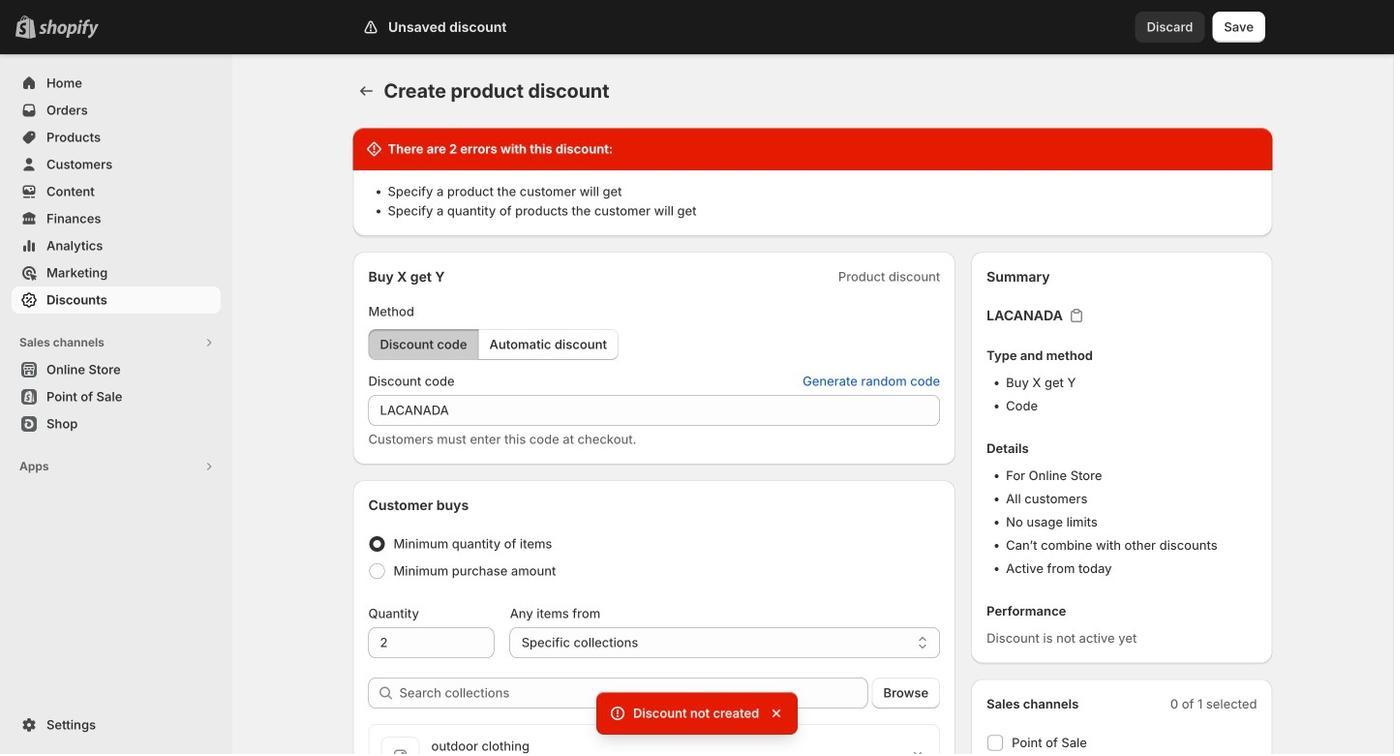 Task type: vqa. For each thing, say whether or not it's contained in the screenshot.
set up automatic payment reminders link
no



Task type: locate. For each thing, give the bounding box(es) containing it.
None text field
[[369, 395, 941, 426], [369, 628, 495, 659], [369, 395, 941, 426], [369, 628, 495, 659]]



Task type: describe. For each thing, give the bounding box(es) containing it.
shopify image
[[39, 19, 99, 38]]

Search collections text field
[[400, 678, 868, 709]]



